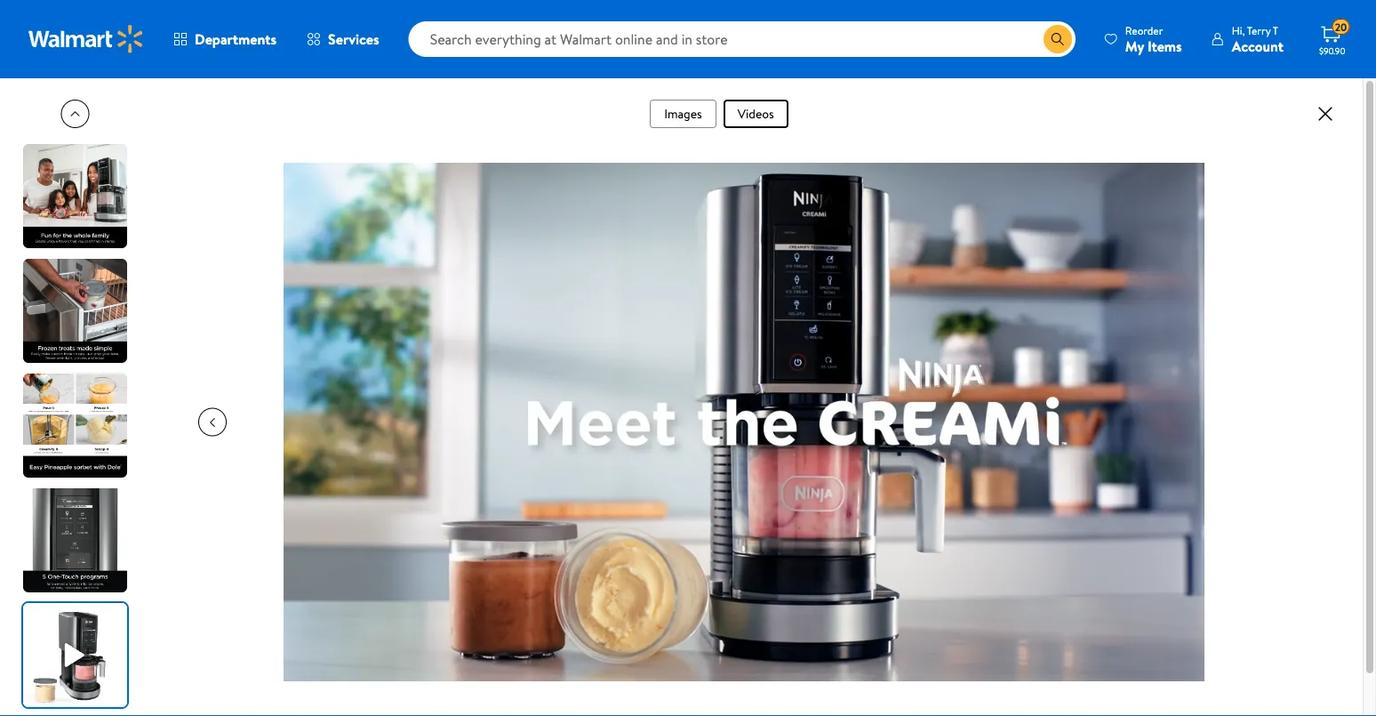 Task type: describe. For each thing, give the bounding box(es) containing it.
image 5 of ninja® creami®, ice cream maker, 5 one-touch programs image
[[23, 144, 127, 248]]

appliances link
[[73, 132, 131, 149]]

100+
[[940, 180, 967, 197]]

plan for $16.00
[[1064, 587, 1086, 605]]

grocery & essentials link
[[590, 85, 717, 105]]

best
[[947, 239, 968, 254]]

walmart+
[[1295, 111, 1348, 129]]

grocery & essentials
[[598, 86, 709, 104]]

thanksgiving
[[732, 86, 803, 104]]

$90.90
[[1320, 44, 1346, 56]]

buy
[[1013, 481, 1035, 500]]

year for 2-
[[1038, 587, 1061, 605]]

ninja® creami®, ice cream maker, 5 one-touch programs - image 5 of 10 image
[[30, 675, 134, 716]]

home
[[21, 132, 54, 149]]

item?
[[1099, 674, 1138, 696]]

buy now button
[[940, 473, 1137, 509]]

image 8 of ninja® creami®, ice cream maker, 5 one-touch programs image
[[23, 488, 127, 592]]

cart
[[1253, 481, 1277, 500]]

wpp logo image
[[954, 545, 986, 577]]

ninja® creami®, ice cream maker, 5 one-touch programs - image 1 of 10 image
[[30, 216, 134, 320]]

$16.00
[[1097, 587, 1131, 605]]

2-year plan - $16.00
[[1027, 587, 1131, 605]]

touch
[[1263, 288, 1309, 313]]

walmart image
[[28, 25, 144, 53]]

now
[[1039, 481, 1064, 500]]

buy now
[[1013, 481, 1064, 500]]

since
[[1012, 180, 1040, 197]]

when
[[966, 441, 991, 456]]

images button
[[650, 100, 717, 128]]

0 vertical spatial plan
[[1095, 547, 1118, 564]]

with
[[983, 419, 1006, 437]]

learn more about strikethrough prices image
[[1128, 390, 1143, 404]]

online
[[1043, 441, 1072, 456]]

home link
[[21, 132, 54, 149]]

$22.00
[[1097, 616, 1134, 633]]

Search search field
[[409, 21, 1076, 57]]

902
[[1023, 344, 1041, 359]]

view video image
[[861, 259, 882, 280]]

for "ice cream maker"
[[1084, 239, 1183, 254]]

learn
[[1048, 419, 1078, 437]]

902 reviews link
[[1019, 344, 1078, 359]]

one-
[[1224, 288, 1263, 313]]

image 6 of ninja® creami®, ice cream maker, 5 one-touch programs image
[[23, 259, 127, 363]]

zoom image modal image
[[861, 220, 882, 241]]

bought
[[970, 180, 1009, 197]]

learn how
[[1048, 419, 1104, 437]]

popular pick
[[1017, 239, 1073, 254]]

$169.00
[[996, 375, 1077, 410]]

reviews
[[1043, 344, 1078, 359]]

add to cart button
[[1144, 473, 1340, 509]]

&
[[645, 86, 653, 104]]

$16/mo with
[[940, 419, 1006, 437]]

previous media item image
[[205, 415, 220, 429]]

images
[[665, 105, 702, 122]]

20
[[1336, 19, 1348, 34]]

previous image image
[[68, 107, 82, 121]]

100+ bought since yesterday
[[940, 180, 1095, 197]]

grocery
[[598, 86, 642, 104]]

what's covered button
[[1126, 547, 1208, 564]]

how
[[1081, 419, 1104, 437]]

Walmart Site-Wide search field
[[409, 21, 1076, 57]]

affirm image
[[1009, 418, 1045, 433]]

3-Year plan - $22.00 checkbox
[[1001, 617, 1017, 633]]

3-year plan - $22.00
[[1027, 616, 1134, 633]]



Task type: locate. For each thing, give the bounding box(es) containing it.
"ice
[[1100, 239, 1117, 254]]

legal information image
[[1075, 441, 1089, 455]]

ninja
[[940, 266, 968, 283]]

add inside button
[[1207, 481, 1232, 500]]

2-
[[1027, 587, 1038, 605]]

price
[[940, 441, 964, 456]]

pick
[[1054, 239, 1073, 254]]

protection
[[1035, 547, 1092, 564]]

creami®,
[[991, 288, 1067, 313]]

1 year from the top
[[1038, 587, 1061, 605]]

to
[[1236, 481, 1249, 500]]

1 horizontal spatial add
[[1207, 481, 1232, 500]]

plan up 3-year plan - $22.00
[[1064, 587, 1086, 605]]

ninja® creami®, ice cream maker, 5 one-touch programs - image 2 of 10 image
[[30, 331, 134, 435]]

programs
[[940, 315, 1014, 340]]

/
[[61, 132, 66, 149]]

a
[[1026, 547, 1032, 564]]

$199.00
[[1084, 388, 1125, 406]]

maker,
[[1153, 288, 1206, 313]]

for
[[1084, 239, 1097, 254]]

ice
[[1071, 288, 1094, 313]]

cream
[[1098, 288, 1149, 313]]

year
[[1038, 587, 1061, 605], [1038, 616, 1061, 633]]

(4.4) 902 reviews
[[997, 344, 1078, 359]]

ninja link
[[940, 266, 968, 283]]

price when purchased online
[[940, 441, 1072, 456]]

want
[[1026, 674, 1060, 696]]

plan for $22.00
[[1064, 616, 1086, 633]]

$16/mo
[[940, 419, 980, 437]]

add left a
[[1001, 547, 1023, 564]]

add to cart
[[1207, 481, 1277, 500]]

next media item image
[[826, 434, 847, 455]]

5
[[1210, 288, 1220, 313]]

add
[[1207, 481, 1232, 500], [1001, 547, 1023, 564]]

- for $16.00
[[1089, 587, 1094, 605]]

ninja ninja® creami®, ice cream maker, 5 one-touch programs
[[940, 266, 1309, 340]]

- left $16.00
[[1089, 587, 1094, 605]]

videos button
[[724, 100, 789, 128]]

add for add to cart
[[1207, 481, 1232, 500]]

ninja® creami®, ice cream maker, 5 one-touch programs - image 4 of 10 image
[[30, 560, 134, 664]]

walmart+ link
[[1287, 110, 1356, 129]]

1 - from the top
[[1089, 587, 1094, 605]]

1 vertical spatial -
[[1089, 616, 1094, 633]]

2 year from the top
[[1038, 616, 1061, 633]]

how
[[940, 674, 972, 696]]

year up 3-
[[1038, 587, 1061, 605]]

year right 3-year plan - $22.00 "checkbox"
[[1038, 616, 1061, 633]]

essentials
[[656, 86, 709, 104]]

purchased
[[994, 441, 1041, 456]]

add left to
[[1207, 481, 1232, 500]]

now $169.00
[[940, 375, 1077, 410]]

you
[[997, 674, 1022, 696]]

plan left what's
[[1095, 547, 1118, 564]]

how do you want your item?
[[940, 674, 1138, 696]]

maker"
[[1151, 239, 1183, 254]]

ninja® creami®, ice cream maker, 5 one-touch programs - image 3 of 10 image
[[30, 446, 134, 550]]

do
[[976, 674, 994, 696]]

add a protection plan what's covered
[[1001, 547, 1208, 564]]

add to favorites list, ninja® creami®, ice cream maker, 5 one-touch programs image
[[861, 180, 882, 202]]

yesterday
[[1043, 180, 1095, 197]]

appliances
[[73, 132, 131, 149]]

your
[[1064, 674, 1095, 696]]

cream
[[1119, 239, 1148, 254]]

plan down 2-year plan - $16.00
[[1064, 616, 1086, 633]]

covered
[[1164, 547, 1208, 564]]

year for 3-
[[1038, 616, 1061, 633]]

learn how button
[[1048, 419, 1104, 437]]

0 vertical spatial add
[[1207, 481, 1232, 500]]

- for $22.00
[[1089, 616, 1094, 633]]

image 9 of ninja® creami®, ice cream maker, 5 one-touch programs image
[[23, 603, 127, 707]]

videos
[[738, 105, 775, 122]]

add for add a protection plan what's covered
[[1001, 547, 1023, 564]]

thanksgiving link
[[724, 85, 811, 105]]

what's
[[1126, 547, 1161, 564]]

image 7 of ninja® creami®, ice cream maker, 5 one-touch programs image
[[23, 374, 127, 478]]

1 vertical spatial add
[[1001, 547, 1023, 564]]

0 vertical spatial -
[[1089, 587, 1094, 605]]

popular
[[1017, 239, 1052, 254]]

plan
[[1095, 547, 1118, 564], [1064, 587, 1086, 605], [1064, 616, 1086, 633]]

2 vertical spatial plan
[[1064, 616, 1086, 633]]

3-
[[1027, 616, 1038, 633]]

0 vertical spatial year
[[1038, 587, 1061, 605]]

2 - from the top
[[1089, 616, 1094, 633]]

best seller
[[947, 239, 995, 254]]

- left $22.00
[[1089, 616, 1094, 633]]

1 vertical spatial year
[[1038, 616, 1061, 633]]

ninja®
[[940, 288, 986, 313]]

seller
[[970, 239, 995, 254]]

home / appliances
[[21, 132, 131, 149]]

2-Year plan - $16.00 checkbox
[[1001, 588, 1017, 604]]

(4.4)
[[997, 344, 1019, 359]]

close dialog image
[[1316, 103, 1337, 125]]

now
[[940, 375, 990, 410]]

0 horizontal spatial add
[[1001, 547, 1023, 564]]

1 vertical spatial plan
[[1064, 587, 1086, 605]]



Task type: vqa. For each thing, say whether or not it's contained in the screenshot.
the bottom "Year"
yes



